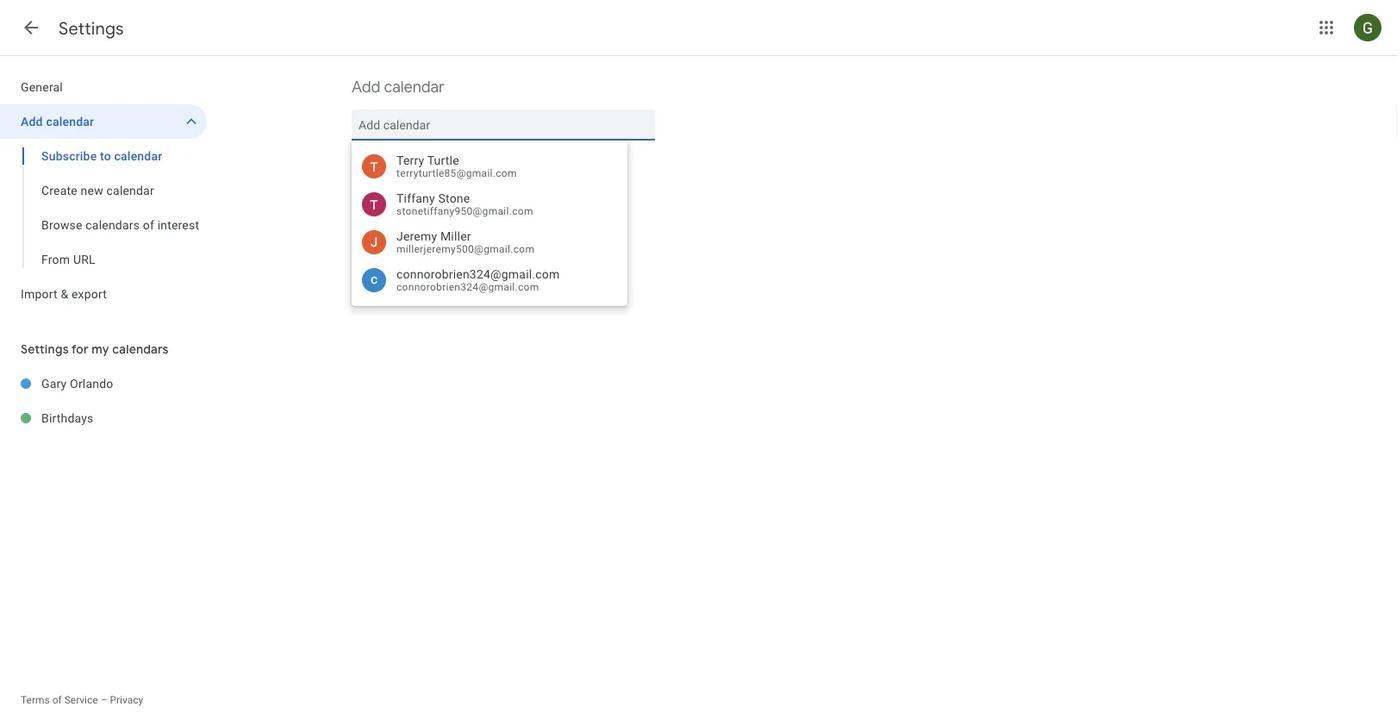 Task type: locate. For each thing, give the bounding box(es) containing it.
settings heading
[[59, 17, 124, 39]]

tree containing general
[[0, 70, 207, 311]]

terms of service link
[[21, 694, 98, 706]]

1 vertical spatial add calendar
[[21, 114, 94, 128]]

terms
[[21, 694, 50, 706]]

calendars right my
[[112, 341, 169, 357]]

1 vertical spatial add
[[21, 114, 43, 128]]

2 connorobrien324@gmail.com from the top
[[397, 281, 539, 293]]

for
[[72, 341, 89, 357]]

1 horizontal spatial of
[[143, 218, 154, 232]]

0 vertical spatial of
[[143, 218, 154, 232]]

tree
[[0, 70, 207, 311]]

new
[[81, 183, 103, 197]]

jeremy miller millerjeremy500@gmail.com
[[397, 229, 535, 255]]

gary orlando
[[41, 376, 113, 391]]

birthdays
[[41, 411, 94, 425]]

terms of service – privacy
[[21, 694, 143, 706]]

1 vertical spatial of
[[52, 694, 62, 706]]

millerjeremy500@gmail.com
[[397, 243, 535, 255]]

of right terms
[[52, 694, 62, 706]]

1 vertical spatial settings
[[21, 341, 69, 357]]

1 horizontal spatial add calendar
[[352, 77, 445, 97]]

0 vertical spatial calendars
[[86, 218, 140, 232]]

birthdays tree item
[[0, 401, 207, 435]]

0 horizontal spatial of
[[52, 694, 62, 706]]

settings left for
[[21, 341, 69, 357]]

add calendar up terry
[[352, 77, 445, 97]]

&
[[61, 287, 68, 301]]

jeremy
[[397, 229, 437, 243]]

terry turtle terryturtle85@gmail.com
[[397, 153, 517, 179]]

0 vertical spatial add
[[352, 77, 381, 97]]

miller
[[441, 229, 471, 243]]

settings for my calendars tree
[[0, 366, 207, 435]]

settings
[[59, 17, 124, 39], [21, 341, 69, 357]]

settings for settings
[[59, 17, 124, 39]]

browse
[[41, 218, 82, 232]]

calendar up browse calendars of interest
[[107, 183, 154, 197]]

1 horizontal spatial add
[[352, 77, 381, 97]]

create
[[41, 183, 78, 197]]

turtle
[[427, 153, 459, 167]]

gary orlando tree item
[[0, 366, 207, 401]]

service
[[64, 694, 98, 706]]

add calendar up subscribe
[[21, 114, 94, 128]]

privacy
[[110, 694, 143, 706]]

of inside group
[[143, 218, 154, 232]]

group
[[0, 139, 207, 277]]

list box
[[352, 147, 628, 299]]

0 vertical spatial add calendar
[[352, 77, 445, 97]]

of
[[143, 218, 154, 232], [52, 694, 62, 706]]

birthdays link
[[41, 401, 207, 435]]

tiffany
[[397, 191, 435, 205]]

of left interest
[[143, 218, 154, 232]]

orlando
[[70, 376, 113, 391]]

0 horizontal spatial add
[[21, 114, 43, 128]]

add calendar inside tree item
[[21, 114, 94, 128]]

privacy link
[[110, 694, 143, 706]]

stonetiffany950@gmail.com
[[397, 205, 534, 217]]

calendar
[[384, 77, 445, 97], [46, 114, 94, 128], [114, 149, 162, 163], [107, 183, 154, 197]]

calendars down create new calendar
[[86, 218, 140, 232]]

add calendar
[[352, 77, 445, 97], [21, 114, 94, 128]]

calendars
[[86, 218, 140, 232], [112, 341, 169, 357]]

from url
[[41, 252, 95, 266]]

add
[[352, 77, 381, 97], [21, 114, 43, 128]]

0 horizontal spatial add calendar
[[21, 114, 94, 128]]

list box containing terry turtle
[[352, 147, 628, 299]]

subscribe
[[41, 149, 97, 163]]

calendar up subscribe
[[46, 114, 94, 128]]

browse calendars of interest
[[41, 218, 199, 232]]

0 vertical spatial settings
[[59, 17, 124, 39]]

stone
[[438, 191, 470, 205]]

settings right go back icon on the top of page
[[59, 17, 124, 39]]

connorobrien324@gmail.com
[[397, 267, 560, 281], [397, 281, 539, 293]]



Task type: vqa. For each thing, say whether or not it's contained in the screenshot.
the leftmost of
yes



Task type: describe. For each thing, give the bounding box(es) containing it.
go back image
[[21, 17, 41, 38]]

export
[[72, 287, 107, 301]]

1 connorobrien324@gmail.com from the top
[[397, 267, 560, 281]]

from
[[41, 252, 70, 266]]

–
[[101, 694, 107, 706]]

settings for settings for my calendars
[[21, 341, 69, 357]]

general
[[21, 80, 63, 94]]

import & export
[[21, 287, 107, 301]]

calendars inside group
[[86, 218, 140, 232]]

settings for my calendars
[[21, 341, 169, 357]]

import
[[21, 287, 58, 301]]

terryturtle85@gmail.com
[[397, 167, 517, 179]]

subscribe to calendar
[[41, 149, 162, 163]]

calendar inside tree item
[[46, 114, 94, 128]]

1 vertical spatial calendars
[[112, 341, 169, 357]]

create new calendar
[[41, 183, 154, 197]]

add inside tree item
[[21, 114, 43, 128]]

interest
[[157, 218, 199, 232]]

add calendar tree item
[[0, 104, 207, 139]]

terry
[[397, 153, 425, 167]]

connorobrien324@gmail.com inside 'connorobrien324@gmail.com connorobrien324@gmail.com'
[[397, 281, 539, 293]]

url
[[73, 252, 95, 266]]

Add calendar text field
[[359, 110, 648, 141]]

calendar up terry
[[384, 77, 445, 97]]

my
[[92, 341, 109, 357]]

connorobrien324@gmail.com connorobrien324@gmail.com
[[397, 267, 560, 293]]

calendar right to
[[114, 149, 162, 163]]

tiffany stone stonetiffany950@gmail.com
[[397, 191, 534, 217]]

group containing subscribe to calendar
[[0, 139, 207, 277]]

gary
[[41, 376, 67, 391]]

to
[[100, 149, 111, 163]]



